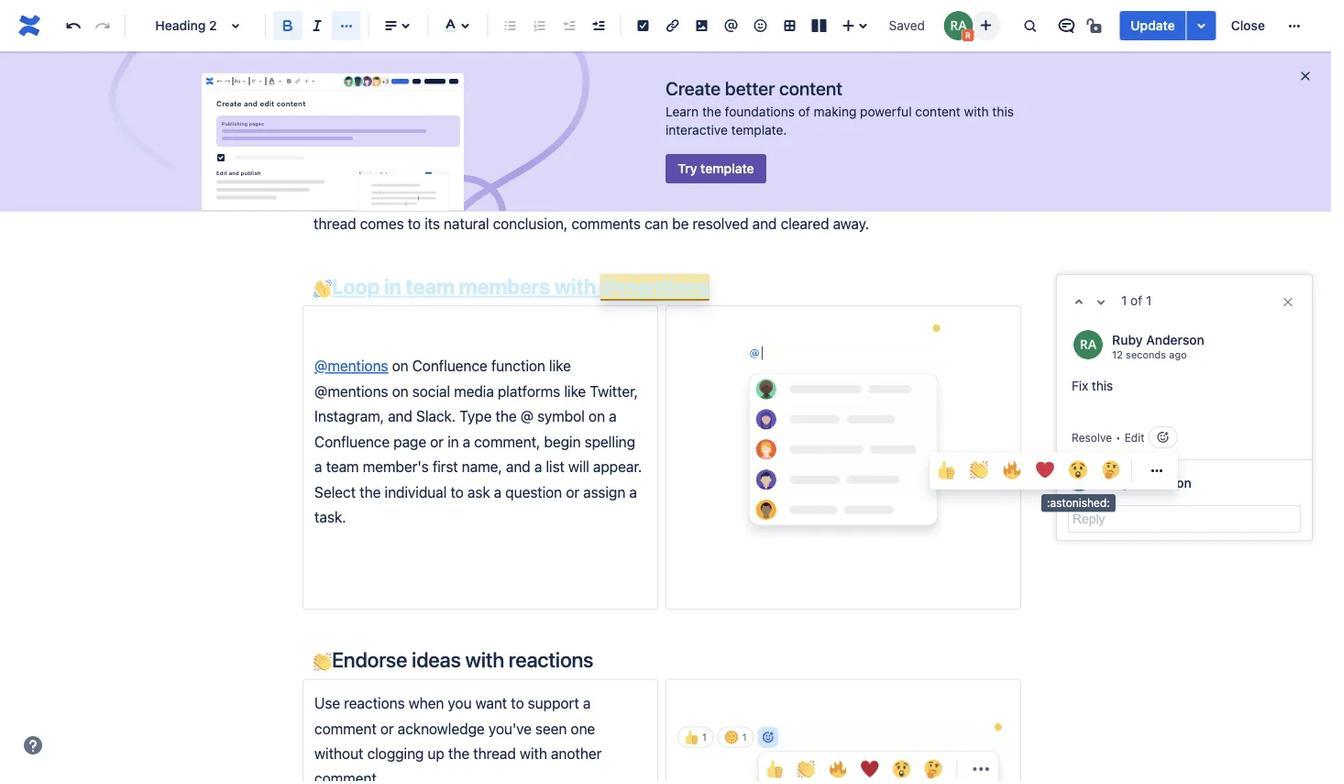 Task type: vqa. For each thing, say whether or not it's contained in the screenshot.
@Ruby Anderson
no



Task type: locate. For each thing, give the bounding box(es) containing it.
the inside the use reactions when you want to support a comment or acknowledge you've seen one without clogging up the thread with another comment.
[[448, 745, 470, 762]]

content up making
[[779, 77, 843, 99]]

1 vertical spatial comment
[[940, 190, 1002, 207]]

0 vertical spatial in
[[384, 274, 401, 299]]

1 vertical spatial comment.
[[315, 770, 381, 782]]

redo ⌘⇧z image
[[92, 15, 114, 37]]

0 horizontal spatial content
[[277, 99, 306, 108]]

checkbox image
[[285, 74, 293, 89]]

anderson
[[1146, 332, 1205, 347], [1134, 475, 1192, 490]]

2 horizontal spatial or
[[566, 483, 580, 500]]

in
[[384, 274, 401, 299], [448, 433, 459, 450]]

1 up ruby anderson 12 seconds ago
[[1146, 293, 1152, 308]]

comment. inside team members with permission to access the page can respond to any comment. plus, when a comment thread comes to its natural conclusion, comments can be resolved and cleared away.
[[783, 190, 850, 207]]

@mentions down be
[[601, 274, 709, 299]]

1 vertical spatial create
[[216, 99, 242, 108]]

thread down team
[[314, 215, 356, 232]]

like up platforms on the left of page
[[549, 357, 571, 375]]

0 vertical spatial comment.
[[783, 190, 850, 207]]

1 vertical spatial edit
[[1125, 431, 1145, 444]]

content
[[779, 77, 843, 99], [277, 99, 306, 108], [915, 104, 961, 119]]

on confluence function like @mentions on social media platforms like twitter, instagram, and slack. type the @ symbol on a confluence page or in a comment, begin spelling a team member's first name, and a list will appear. select the individual to ask a question or assign a task.
[[315, 357, 646, 526]]

1 horizontal spatial edit
[[1125, 431, 1145, 444]]

loop
[[332, 274, 380, 299]]

the down indent tab icon
[[608, 40, 630, 57]]

0 vertical spatial can
[[654, 190, 678, 207]]

comment
[[723, 40, 786, 57], [940, 190, 1002, 207], [315, 720, 377, 737]]

1 vertical spatial this
[[1092, 378, 1113, 393]]

0 vertical spatial ruby
[[1112, 332, 1143, 347]]

media
[[454, 382, 494, 400]]

comment, right inline
[[429, 40, 495, 57]]

ideas
[[412, 647, 461, 672]]

a right plus,
[[928, 190, 936, 207]]

previous comment image
[[1068, 291, 1090, 313]]

with
[[964, 104, 989, 119], [419, 190, 446, 207], [555, 274, 596, 299], [465, 647, 504, 672], [520, 745, 547, 762]]

comment. inside the use reactions when you want to support a comment or acknowledge you've seen one without clogging up the thread with another comment.
[[315, 770, 381, 782]]

:thinking: image
[[1102, 461, 1121, 479], [1102, 461, 1121, 479]]

members down conclusion,
[[459, 274, 550, 299]]

ruby anderson link
[[1112, 332, 1205, 347], [1099, 475, 1192, 490]]

0 vertical spatial will
[[821, 40, 842, 57]]

loop in team members with @mentions
[[332, 274, 709, 299]]

1 vertical spatial when
[[409, 695, 444, 712]]

of left making
[[798, 104, 810, 119]]

0 vertical spatial team
[[406, 274, 455, 299]]

1 vertical spatial team
[[326, 458, 359, 475]]

chevron down image left checkbox icon
[[276, 74, 284, 89]]

0 horizontal spatial or
[[380, 720, 394, 737]]

team down its
[[406, 274, 455, 299]]

or up clogging
[[380, 720, 394, 737]]

with up its
[[419, 190, 446, 207]]

an
[[371, 40, 387, 57]]

this down invite to edit icon
[[993, 104, 1014, 119]]

0 vertical spatial thread
[[314, 215, 356, 232]]

3 chevron down image from the left
[[309, 74, 317, 89]]

confluence image
[[15, 11, 44, 40]]

0 vertical spatial or
[[430, 433, 444, 450]]

create inside create better content learn the foundations of making powerful content with this interactive template.
[[666, 77, 721, 99]]

a up select in the bottom of the page
[[315, 458, 322, 475]]

1 horizontal spatial members
[[459, 274, 550, 299]]

any
[[756, 190, 780, 207]]

on left social
[[392, 382, 409, 400]]

with down invite to edit icon
[[964, 104, 989, 119]]

0 vertical spatial reactions
[[509, 647, 594, 672]]

find and replace image
[[1019, 15, 1041, 37]]

will inside on confluence function like @mentions on social media platforms like twitter, instagram, and slack. type the @ symbol on a confluence page or in a comment, begin spelling a team member's first name, and a list will appear. select the individual to ask a question or assign a task.
[[568, 458, 589, 475]]

the inside create better content learn the foundations of making powerful content with this interactive template.
[[702, 104, 722, 119]]

2 vertical spatial or
[[380, 720, 394, 737]]

1 horizontal spatial chevron down image
[[276, 74, 284, 89]]

outdent ⇧tab image
[[558, 15, 580, 37]]

a up 'one'
[[583, 695, 591, 712]]

ruby anderson image left invite to edit icon
[[944, 11, 973, 40]]

0 horizontal spatial edit
[[216, 170, 227, 175]]

this inside create better content learn the foundations of making powerful content with this interactive template.
[[993, 104, 1014, 119]]

1 vertical spatial of
[[1131, 293, 1143, 308]]

1 vertical spatial confluence
[[315, 433, 390, 450]]

1 horizontal spatial in
[[448, 433, 459, 450]]

pages
[[249, 121, 264, 126]]

acknowledge
[[398, 720, 485, 737]]

to left ask
[[451, 483, 464, 500]]

0 vertical spatial members
[[353, 190, 415, 207]]

learn
[[666, 104, 699, 119]]

question
[[505, 483, 562, 500]]

comment inside team members with permission to access the page can respond to any comment. plus, when a comment thread comes to its natural conclusion, comments can be resolved and cleared away.
[[940, 190, 1002, 207]]

comes
[[360, 215, 404, 232]]

the up comments at the left top of page
[[592, 190, 614, 207]]

1 horizontal spatial team
[[406, 274, 455, 299]]

a right 'assign'
[[629, 483, 637, 500]]

2 vertical spatial page
[[394, 433, 426, 450]]

will down layouts icon
[[821, 40, 842, 57]]

align left image
[[380, 15, 402, 37]]

create and edit content
[[216, 99, 306, 108]]

and
[[670, 40, 695, 57], [244, 99, 258, 108], [229, 170, 239, 175], [752, 215, 777, 232], [388, 408, 413, 425], [506, 458, 531, 475]]

table image
[[779, 15, 801, 37]]

more formatting image
[[335, 15, 357, 37]]

try template button
[[666, 154, 767, 183]]

1 vertical spatial ruby
[[1099, 475, 1130, 490]]

on
[[588, 40, 605, 57], [392, 357, 409, 375], [392, 382, 409, 400], [589, 408, 605, 425]]

1 vertical spatial page
[[617, 190, 650, 207]]

the down add image, video, or file in the top of the page
[[698, 40, 720, 57]]

this right 'fix'
[[1092, 378, 1113, 393]]

publishing pages
[[222, 121, 264, 126]]

bullet list ⌘⇧8 image
[[499, 15, 521, 37]]

0 horizontal spatial 1
[[1121, 293, 1127, 308]]

chevron down image right link icon
[[309, 74, 317, 89]]

team up select in the bottom of the page
[[326, 458, 359, 475]]

or left 'assign'
[[566, 483, 580, 500]]

@mentions up instagram,
[[315, 357, 388, 375]]

2 horizontal spatial chevron down image
[[309, 74, 317, 89]]

1 horizontal spatial ruby anderson image
[[1074, 330, 1103, 359]]

0 horizontal spatial will
[[568, 458, 589, 475]]

0 vertical spatial ruby anderson link
[[1112, 332, 1205, 347]]

cleared
[[781, 215, 829, 232]]

0 vertical spatial when
[[889, 190, 924, 207]]

0 horizontal spatial of
[[798, 104, 810, 119]]

add image, video, or file image
[[691, 15, 713, 37]]

team inside on confluence function like @mentions on social media platforms like twitter, instagram, and slack. type the @ symbol on a confluence page or in a comment, begin spelling a team member's first name, and a list will appear. select the individual to ask a question or assign a task.
[[326, 458, 359, 475]]

1 horizontal spatial confluence
[[412, 357, 488, 375]]

2 horizontal spatial content
[[915, 104, 961, 119]]

ruby anderson link inside comment
[[1112, 332, 1205, 347]]

1 horizontal spatial appear.
[[846, 40, 894, 57]]

or down 'slack.'
[[430, 433, 444, 450]]

comment. down without
[[315, 770, 381, 782]]

chevron down image left text color image
[[257, 74, 264, 89]]

ruby anderson 12 seconds ago
[[1112, 332, 1205, 360]]

1 right next comment 'icon'
[[1121, 293, 1127, 308]]

the up interactive
[[702, 104, 722, 119]]

the right up
[[448, 745, 470, 762]]

anderson for ruby anderson 12 seconds ago
[[1146, 332, 1205, 347]]

create up learn
[[666, 77, 721, 99]]

1 vertical spatial appear.
[[593, 458, 642, 475]]

page inside team members with permission to access the page can respond to any comment. plus, when a comment thread comes to its natural conclusion, comments can be resolved and cleared away.
[[617, 190, 650, 207]]

1 horizontal spatial create
[[666, 77, 721, 99]]

and left edit
[[244, 99, 258, 108]]

confluence
[[412, 357, 488, 375], [315, 433, 390, 450]]

this
[[993, 104, 1014, 119], [1092, 378, 1113, 393]]

anderson up reply field
[[1134, 475, 1192, 490]]

0 horizontal spatial thread
[[314, 215, 356, 232]]

conclusion,
[[493, 215, 568, 232]]

in right loop
[[384, 274, 401, 299]]

when inside team members with permission to access the page can respond to any comment. plus, when a comment thread comes to its natural conclusion, comments can be resolved and cleared away.
[[889, 190, 924, 207]]

2 vertical spatial comment
[[315, 720, 377, 737]]

confluence up social
[[412, 357, 488, 375]]

ruby right :astonished: icon at the bottom right
[[1099, 475, 1130, 490]]

0 horizontal spatial this
[[993, 104, 1014, 119]]

edit down checkbox image
[[216, 170, 227, 175]]

1 horizontal spatial 1
[[1146, 293, 1152, 308]]

comment.
[[783, 190, 850, 207], [315, 770, 381, 782]]

and down any
[[752, 215, 777, 232]]

dismiss image
[[1298, 69, 1313, 83]]

:fire: image
[[1003, 461, 1022, 479]]

0 vertical spatial edit
[[216, 170, 227, 175]]

with inside create better content learn the foundations of making powerful content with this interactive template.
[[964, 104, 989, 119]]

1 horizontal spatial content
[[779, 77, 843, 99]]

close
[[1231, 18, 1265, 33]]

ruby anderson image
[[944, 11, 973, 40], [1074, 330, 1103, 359]]

reactions
[[509, 647, 594, 672], [344, 695, 405, 712]]

2 vertical spatial @mentions
[[315, 382, 388, 400]]

edit for edit and publish
[[216, 170, 227, 175]]

invite to edit image
[[975, 14, 997, 36]]

appear. down saved
[[846, 40, 894, 57]]

undo image
[[216, 74, 224, 89]]

page up comments at the left top of page
[[617, 190, 650, 207]]

italic ⌘i image
[[306, 15, 328, 37]]

in up "first"
[[448, 433, 459, 450]]

can left be
[[645, 215, 669, 232]]

of
[[798, 104, 810, 119], [1131, 293, 1143, 308]]

bold ⌘b image
[[277, 15, 299, 37]]

to inside on confluence function like @mentions on social media platforms like twitter, instagram, and slack. type the @ symbol on a confluence page or in a comment, begin spelling a team member's first name, and a list will appear. select the individual to ask a question or assign a task.
[[451, 483, 464, 500]]

comment, down the @
[[474, 433, 540, 450]]

with down "seen"
[[520, 745, 547, 762]]

a
[[928, 190, 936, 207], [609, 408, 617, 425], [463, 433, 471, 450], [315, 458, 322, 475], [534, 458, 542, 475], [494, 483, 502, 500], [629, 483, 637, 500], [583, 695, 591, 712]]

another
[[551, 745, 602, 762]]

1 vertical spatial in
[[448, 433, 459, 450]]

1 chevron down image from the left
[[257, 74, 264, 89]]

ruby anderson image left 12
[[1074, 330, 1103, 359]]

ruby anderson link up the seconds
[[1112, 332, 1205, 347]]

0 horizontal spatial when
[[409, 695, 444, 712]]

redo image
[[224, 74, 231, 89]]

1 horizontal spatial comment
[[723, 40, 786, 57]]

@mentions
[[601, 274, 709, 299], [315, 357, 388, 375], [315, 382, 388, 400]]

use reactions when you want to support a comment or acknowledge you've seen one without clogging up the thread with another comment.
[[315, 695, 606, 782]]

reactions down endorse
[[344, 695, 405, 712]]

1 vertical spatial thread
[[473, 745, 516, 762]]

fix this
[[1072, 378, 1113, 393]]

to inside the use reactions when you want to support a comment or acknowledge you've seen one without clogging up the thread with another comment.
[[511, 695, 524, 712]]

2 horizontal spatial comment
[[940, 190, 1002, 207]]

edit for edit
[[1125, 431, 1145, 444]]

0 horizontal spatial chevron down image
[[257, 74, 264, 89]]

when up the acknowledge
[[409, 695, 444, 712]]

when right plus,
[[889, 190, 924, 207]]

edit left add reaction icon
[[1125, 431, 1145, 444]]

will
[[821, 40, 842, 57], [568, 458, 589, 475]]

1 of 1
[[1121, 293, 1152, 308]]

0 horizontal spatial team
[[326, 458, 359, 475]]

plus image
[[302, 74, 310, 89]]

to
[[526, 190, 539, 207], [740, 190, 753, 207], [408, 215, 421, 232], [451, 483, 464, 500], [511, 695, 524, 712]]

1 vertical spatial reactions
[[344, 695, 405, 712]]

:clap: image
[[970, 461, 988, 479], [970, 461, 988, 479], [314, 653, 332, 671]]

comment inside the use reactions when you want to support a comment or acknowledge you've seen one without clogging up the thread with another comment.
[[315, 720, 377, 737]]

1 vertical spatial comment,
[[474, 433, 540, 450]]

0 vertical spatial anderson
[[1146, 332, 1205, 347]]

and down link image
[[670, 40, 695, 57]]

members up comes
[[353, 190, 415, 207]]

0 vertical spatial this
[[993, 104, 1014, 119]]

2
[[209, 18, 217, 33]]

members
[[353, 190, 415, 207], [459, 274, 550, 299]]

0 horizontal spatial comment.
[[315, 770, 381, 782]]

0 horizontal spatial create
[[216, 99, 242, 108]]

:thumbsup: image
[[937, 461, 955, 479], [937, 461, 955, 479]]

members inside team members with permission to access the page can respond to any comment. plus, when a comment thread comes to its natural conclusion, comments can be resolved and cleared away.
[[353, 190, 415, 207]]

the
[[608, 40, 630, 57], [698, 40, 720, 57], [702, 104, 722, 119], [592, 190, 614, 207], [496, 408, 517, 425], [360, 483, 381, 500], [448, 745, 470, 762]]

will right the list
[[568, 458, 589, 475]]

1 vertical spatial can
[[645, 215, 669, 232]]

appear. down spelling
[[593, 458, 642, 475]]

0 vertical spatial confluence
[[412, 357, 488, 375]]

can up be
[[654, 190, 678, 207]]

foundations
[[725, 104, 795, 119]]

:astonished: image
[[1069, 461, 1088, 479]]

like up symbol
[[564, 382, 586, 400]]

confluence down instagram,
[[315, 433, 390, 450]]

0 horizontal spatial reactions
[[344, 695, 405, 712]]

clogging
[[367, 745, 424, 762]]

on down indent tab icon
[[588, 40, 605, 57]]

anderson up the ago
[[1146, 332, 1205, 347]]

@mentions down the @mentions link
[[315, 382, 388, 400]]

of right next comment 'icon'
[[1131, 293, 1143, 308]]

1 horizontal spatial when
[[889, 190, 924, 207]]

layouts image
[[808, 15, 830, 37]]

social
[[412, 382, 450, 400]]

update button
[[1120, 11, 1186, 40]]

indent tab image
[[587, 15, 609, 37]]

appear. inside on confluence function like @mentions on social media platforms like twitter, instagram, and slack. type the @ symbol on a confluence page or in a comment, begin spelling a team member's first name, and a list will appear. select the individual to ask a question or assign a task.
[[593, 458, 642, 475]]

inline
[[391, 40, 425, 57]]

template
[[701, 161, 754, 176]]

like
[[549, 357, 571, 375], [564, 382, 586, 400]]

undo ⌘z image
[[62, 15, 84, 37]]

page up member's on the bottom of page
[[394, 433, 426, 450]]

close icon image
[[1281, 295, 1296, 309]]

1
[[1121, 293, 1127, 308], [1146, 293, 1152, 308]]

1 horizontal spatial will
[[821, 40, 842, 57]]

a inside the use reactions when you want to support a comment or acknowledge you've seen one without clogging up the thread with another comment.
[[583, 695, 591, 712]]

1 horizontal spatial this
[[1092, 378, 1113, 393]]

publishing
[[222, 121, 248, 126]]

reactions inside the use reactions when you want to support a comment or acknowledge you've seen one without clogging up the thread with another comment.
[[344, 695, 405, 712]]

away.
[[833, 215, 869, 232]]

0 vertical spatial of
[[798, 104, 810, 119]]

chevron down image
[[257, 74, 264, 89], [276, 74, 284, 89], [309, 74, 317, 89]]

page down action item icon
[[633, 40, 666, 57]]

help image
[[22, 734, 44, 757]]

0 vertical spatial create
[[666, 77, 721, 99]]

permission
[[450, 190, 522, 207]]

comment, inside on confluence function like @mentions on social media platforms like twitter, instagram, and slack. type the @ symbol on a confluence page or in a comment, begin spelling a team member's first name, and a list will appear. select the individual to ask a question or assign a task.
[[474, 433, 540, 450]]

can
[[654, 190, 678, 207], [645, 215, 669, 232]]

0 horizontal spatial appear.
[[593, 458, 642, 475]]

1 horizontal spatial thread
[[473, 745, 516, 762]]

thread down you've
[[473, 745, 516, 762]]

0 horizontal spatial ruby anderson image
[[944, 11, 973, 40]]

ruby up 12
[[1112, 332, 1143, 347]]

more image
[[1284, 15, 1306, 37]]

0 vertical spatial page
[[633, 40, 666, 57]]

confluence icon image
[[204, 76, 215, 86]]

edit inside comment by ruby anderson comment
[[1125, 431, 1145, 444]]

when inside the use reactions when you want to support a comment or acknowledge you've seen one without clogging up the thread with another comment.
[[409, 695, 444, 712]]

ruby inside ruby anderson 12 seconds ago
[[1112, 332, 1143, 347]]

1 vertical spatial anderson
[[1134, 475, 1192, 490]]

with inside team members with permission to access the page can respond to any comment. plus, when a comment thread comes to its natural conclusion, comments can be resolved and cleared away.
[[419, 190, 446, 207]]

:astonished: image
[[1069, 461, 1088, 479]]

create up publishing
[[216, 99, 242, 108]]

1 1 from the left
[[1121, 293, 1127, 308]]

individual
[[385, 483, 447, 500]]

0 vertical spatial comment
[[723, 40, 786, 57]]

text color image
[[266, 74, 277, 89]]

content down checkbox icon
[[277, 99, 306, 108]]

comment. up cleared
[[783, 190, 850, 207]]

a down type
[[463, 433, 471, 450]]

ruby
[[1112, 332, 1143, 347], [1099, 475, 1130, 490]]

0 horizontal spatial members
[[353, 190, 415, 207]]

0 horizontal spatial comment
[[315, 720, 377, 737]]

the right select in the bottom of the page
[[360, 483, 381, 500]]

on right the @mentions link
[[392, 357, 409, 375]]

and left 'slack.'
[[388, 408, 413, 425]]

and up question
[[506, 458, 531, 475]]

content right 'powerful'
[[915, 104, 961, 119]]

ruby anderson link down edit button
[[1099, 475, 1192, 490]]

reactions up the support
[[509, 647, 594, 672]]

0 vertical spatial comment,
[[429, 40, 495, 57]]

comment by ruby anderson comment
[[930, 316, 1312, 493]]

0 vertical spatial ruby anderson image
[[944, 11, 973, 40]]

1 horizontal spatial reactions
[[509, 647, 594, 672]]

team
[[406, 274, 455, 299], [326, 458, 359, 475]]

anderson inside ruby anderson 12 seconds ago
[[1146, 332, 1205, 347]]

adjust update settings image
[[1191, 15, 1213, 37]]

1 vertical spatial members
[[459, 274, 550, 299]]

1 vertical spatial will
[[568, 458, 589, 475]]

2 chevron down image from the left
[[276, 74, 284, 89]]

Reply field
[[1068, 505, 1301, 533]]

in inside on confluence function like @mentions on social media platforms like twitter, instagram, and slack. type the @ symbol on a confluence page or in a comment, begin spelling a team member's first name, and a list will appear. select the individual to ask a question or assign a task.
[[448, 433, 459, 450]]

to right the want
[[511, 695, 524, 712]]

:fire: image
[[1003, 461, 1022, 479]]

assign
[[583, 483, 626, 500]]

1 horizontal spatial comment.
[[783, 190, 850, 207]]



Task type: describe. For each thing, give the bounding box(es) containing it.
0 horizontal spatial in
[[384, 274, 401, 299]]

member's
[[363, 458, 429, 475]]

more image
[[1146, 459, 1168, 481]]

edit
[[260, 99, 275, 108]]

12
[[1112, 348, 1123, 360]]

link image
[[294, 74, 302, 89]]

endorse ideas with reactions
[[332, 647, 594, 672]]

saved
[[889, 18, 925, 33]]

create for and
[[216, 99, 242, 108]]

chevron down image for plus icon
[[309, 74, 317, 89]]

1 horizontal spatial of
[[1131, 293, 1143, 308]]

comment icon image
[[1056, 15, 1078, 37]]

ask
[[468, 483, 490, 500]]

1 vertical spatial ruby anderson link
[[1099, 475, 1192, 490]]

you've
[[489, 720, 532, 737]]

:heart: image
[[1036, 461, 1055, 479]]

twitter,
[[590, 382, 638, 400]]

comments
[[572, 215, 641, 232]]

its
[[425, 215, 440, 232]]

with up the want
[[465, 647, 504, 672]]

of inside create better content learn the foundations of making powerful content with this interactive template.
[[798, 104, 810, 119]]

create for better
[[666, 77, 721, 99]]

fix
[[1072, 378, 1089, 393]]

instagram,
[[315, 408, 384, 425]]

select
[[315, 483, 356, 500]]

mention image
[[720, 15, 742, 37]]

edit and publish
[[216, 170, 261, 175]]

team members with permission to access the page can respond to any comment. plus, when a comment thread comes to its natural conclusion, comments can be resolved and cleared away.
[[314, 190, 1006, 232]]

chevron down image
[[240, 74, 248, 89]]

1 vertical spatial like
[[564, 382, 586, 400]]

:heart: image
[[1036, 461, 1055, 479]]

1 vertical spatial @mentions
[[315, 357, 388, 375]]

on up spelling
[[589, 408, 605, 425]]

0 horizontal spatial confluence
[[315, 433, 390, 450]]

add reaction image
[[1156, 430, 1171, 445]]

:wave: image
[[314, 280, 332, 298]]

a inside team members with permission to access the page can respond to any comment. plus, when a comment thread comes to its natural conclusion, comments can be resolved and cleared away.
[[928, 190, 936, 207]]

0 vertical spatial appear.
[[846, 40, 894, 57]]

this inside comment by ruby anderson comment
[[1092, 378, 1113, 393]]

no restrictions image
[[1085, 15, 1107, 37]]

one
[[571, 720, 595, 737]]

checkbox image
[[214, 150, 228, 165]]

and inside team members with permission to access the page can respond to any comment. plus, when a comment thread comes to its natural conclusion, comments can be resolved and cleared away.
[[752, 215, 777, 232]]

and left publish
[[229, 170, 239, 175]]

the inside team members with permission to access the page can respond to any comment. plus, when a comment thread comes to its natural conclusion, comments can be resolved and cleared away.
[[592, 190, 614, 207]]

task.
[[315, 508, 346, 526]]

action item image
[[632, 15, 654, 37]]

emoji image
[[750, 15, 772, 37]]

to leave an inline comment, highlight text on the page and the comment icon will appear.
[[314, 40, 894, 57]]

to left any
[[740, 190, 753, 207]]

anderson for ruby anderson
[[1134, 475, 1192, 490]]

slack.
[[416, 408, 456, 425]]

be
[[672, 215, 689, 232]]

template.
[[731, 122, 787, 138]]

platforms
[[498, 382, 560, 400]]

natural
[[444, 215, 489, 232]]

with inside the use reactions when you want to support a comment or acknowledge you've seen one without clogging up the thread with another comment.
[[520, 745, 547, 762]]

1 vertical spatial ruby anderson image
[[1074, 330, 1103, 359]]

ago
[[1169, 348, 1187, 360]]

resolve
[[1072, 431, 1112, 444]]

heading 2 button
[[133, 6, 258, 46]]

a right ask
[[494, 483, 502, 500]]

spelling
[[585, 433, 635, 450]]

update
[[1131, 18, 1175, 33]]

seconds
[[1126, 348, 1166, 360]]

1 horizontal spatial or
[[430, 433, 444, 450]]

ruby anderson
[[1099, 475, 1192, 490]]

symbol
[[538, 408, 585, 425]]

the left the @
[[496, 408, 517, 425]]

better
[[725, 77, 775, 99]]

+3
[[382, 78, 389, 85]]

1 vertical spatial or
[[566, 483, 580, 500]]

seen
[[535, 720, 567, 737]]

leave
[[333, 40, 367, 57]]

want
[[476, 695, 507, 712]]

next comment image
[[1090, 291, 1112, 313]]

highlight
[[499, 40, 556, 57]]

2 1 from the left
[[1146, 293, 1152, 308]]

page inside on confluence function like @mentions on social media platforms like twitter, instagram, and slack. type the @ symbol on a confluence page or in a comment, begin spelling a team member's first name, and a list will appear. select the individual to ask a question or assign a task.
[[394, 433, 426, 450]]

ruby for ruby anderson
[[1099, 475, 1130, 490]]

numbered list ⌘⇧7 image
[[529, 15, 551, 37]]

thread inside team members with permission to access the page can respond to any comment. plus, when a comment thread comes to its natural conclusion, comments can be resolved and cleared away.
[[314, 215, 356, 232]]

endorse
[[332, 647, 407, 672]]

interactive
[[666, 122, 728, 138]]

try template
[[678, 161, 754, 176]]

powerful
[[860, 104, 912, 119]]

ruby for ruby anderson 12 seconds ago
[[1112, 332, 1143, 347]]

link image
[[662, 15, 684, 37]]

with down comments at the left top of page
[[555, 274, 596, 299]]

close button
[[1220, 11, 1276, 40]]

text style image
[[233, 74, 241, 89]]

:astonished: tooltip
[[1042, 494, 1116, 512]]

access
[[543, 190, 589, 207]]

list
[[546, 458, 565, 475]]

to up conclusion,
[[526, 190, 539, 207]]

function
[[491, 357, 545, 375]]

heading 2
[[155, 18, 217, 33]]

icon
[[789, 40, 817, 57]]

use
[[315, 695, 340, 712]]

@mentions inside on confluence function like @mentions on social media platforms like twitter, instagram, and slack. type the @ symbol on a confluence page or in a comment, begin spelling a team member's first name, and a list will appear. select the individual to ask a question or assign a task.
[[315, 382, 388, 400]]

team
[[314, 190, 349, 207]]

edit button
[[1125, 431, 1145, 444]]

to
[[314, 40, 329, 57]]

chevron down image for align left image
[[257, 74, 264, 89]]

first
[[433, 458, 458, 475]]

resolve button
[[1072, 429, 1112, 446]]

create better content learn the foundations of making powerful content with this interactive template.
[[666, 77, 1014, 138]]

support
[[528, 695, 579, 712]]

or inside the use reactions when you want to support a comment or acknowledge you've seen one without clogging up the thread with another comment.
[[380, 720, 394, 737]]

a left the list
[[534, 458, 542, 475]]

:astonished:
[[1047, 497, 1110, 509]]

thread inside the use reactions when you want to support a comment or acknowledge you've seen one without clogging up the thread with another comment.
[[473, 745, 516, 762]]

:clap: image
[[314, 653, 332, 671]]

you
[[448, 695, 472, 712]]

align left image
[[250, 74, 258, 89]]

plus,
[[853, 190, 885, 207]]

without
[[315, 745, 364, 762]]

a down "twitter,"
[[609, 408, 617, 425]]

heading
[[155, 18, 206, 33]]

type
[[460, 408, 492, 425]]

0 vertical spatial like
[[549, 357, 571, 375]]

@mentions link
[[315, 357, 388, 375]]

chevron down image for text color image
[[276, 74, 284, 89]]

to left its
[[408, 215, 421, 232]]

up
[[428, 745, 445, 762]]

making
[[814, 104, 857, 119]]

try
[[678, 161, 697, 176]]

0 vertical spatial @mentions
[[601, 274, 709, 299]]

@
[[521, 408, 534, 425]]

begin
[[544, 433, 581, 450]]

confluence image
[[15, 11, 44, 40]]

publish
[[241, 170, 261, 175]]

name,
[[462, 458, 502, 475]]

respond
[[682, 190, 736, 207]]

:wave: image
[[314, 280, 332, 298]]



